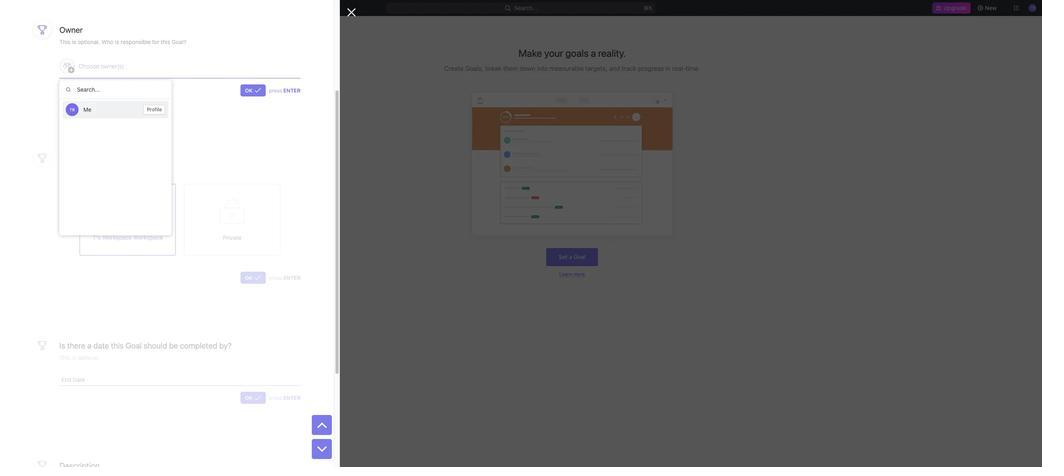 Task type: describe. For each thing, give the bounding box(es) containing it.
enter for is there a date this goal should be completed by?
[[283, 395, 301, 402]]

progress
[[638, 65, 664, 72]]

2 vertical spatial a
[[87, 341, 91, 351]]

2 press enter from the top
[[269, 275, 301, 281]]

break
[[485, 65, 502, 72]]

make your goals a reality.
[[519, 47, 626, 59]]

time.
[[686, 65, 700, 72]]

ok for is there a date this goal should be completed by?
[[245, 395, 253, 402]]

goals,
[[465, 65, 484, 72]]

track
[[622, 65, 637, 72]]

in
[[666, 65, 671, 72]]

1 vertical spatial a
[[569, 254, 572, 261]]

search...
[[515, 4, 537, 11]]

choose
[[79, 62, 99, 70]]

real-
[[672, 65, 686, 72]]

press enter for is there a date this goal should be completed by?
[[269, 395, 301, 402]]

2 press from the top
[[269, 275, 282, 281]]

targets,
[[585, 65, 608, 72]]

press for is there a date this goal should be completed by?
[[269, 395, 282, 402]]

Search... text field
[[59, 80, 172, 99]]

2 enter from the top
[[283, 275, 301, 281]]

make
[[519, 47, 542, 59]]

dialog containing owner
[[0, 0, 356, 468]]

choose owner(s)
[[79, 62, 124, 70]]

owner
[[59, 25, 83, 35]]

reality.
[[598, 47, 626, 59]]

upgrade link
[[933, 2, 971, 14]]

more
[[574, 272, 585, 278]]

new
[[985, 4, 997, 11]]

2 workspace from the left
[[133, 234, 163, 241]]

2 horizontal spatial a
[[591, 47, 596, 59]]

tb
[[70, 107, 75, 112]]

2 ok button from the top
[[241, 272, 266, 284]]

learn more link
[[560, 272, 585, 278]]

learn more
[[560, 272, 585, 278]]



Task type: vqa. For each thing, say whether or not it's contained in the screenshot.
completed
yes



Task type: locate. For each thing, give the bounding box(es) containing it.
goal right this
[[126, 341, 142, 351]]

is there a date this goal should be completed by?
[[59, 341, 232, 351]]

press enter
[[269, 87, 301, 94], [269, 275, 301, 281], [269, 395, 301, 402]]

1 horizontal spatial workspace
[[133, 234, 163, 241]]

1 vertical spatial press
[[269, 275, 282, 281]]

3 enter from the top
[[283, 395, 301, 402]]

dialog
[[0, 0, 356, 468]]

press enter for owner
[[269, 87, 301, 94]]

set a goal
[[559, 254, 586, 261]]

0 horizontal spatial goal
[[126, 341, 142, 351]]

1 vertical spatial ok button
[[241, 272, 266, 284]]

2 vertical spatial press enter
[[269, 395, 301, 402]]

a right the set
[[569, 254, 572, 261]]

2 ok from the top
[[245, 275, 253, 281]]

1 enter from the top
[[283, 87, 301, 94]]

a
[[591, 47, 596, 59], [569, 254, 572, 261], [87, 341, 91, 351]]

ok button
[[241, 85, 266, 97], [241, 272, 266, 284], [241, 393, 266, 405]]

new button
[[974, 2, 1002, 14]]

1 press enter from the top
[[269, 87, 301, 94]]

ok
[[245, 87, 253, 94], [245, 275, 253, 281], [245, 395, 253, 402]]

0 vertical spatial goal
[[574, 254, 586, 261]]

workspace
[[102, 234, 132, 241], [133, 234, 163, 241]]

0 vertical spatial press
[[269, 87, 282, 94]]

0 vertical spatial enter
[[283, 87, 301, 94]]

2 vertical spatial enter
[[283, 395, 301, 402]]

ok for owner
[[245, 87, 253, 94]]

1 press from the top
[[269, 87, 282, 94]]

goals
[[566, 47, 589, 59]]

profile
[[147, 107, 162, 113]]

ok button for is there a date this goal should be completed by?
[[241, 393, 266, 405]]

0 horizontal spatial workspace
[[102, 234, 132, 241]]

1 vertical spatial enter
[[283, 275, 301, 281]]

tree inside sidebar navigation
[[3, 167, 99, 275]]

t's
[[93, 234, 101, 241]]

this
[[111, 341, 124, 351]]

me
[[83, 106, 91, 113]]

ok button for owner
[[241, 85, 266, 97]]

3 ok button from the top
[[241, 393, 266, 405]]

0 vertical spatial ok
[[245, 87, 253, 94]]

0 vertical spatial a
[[591, 47, 596, 59]]

enter
[[283, 87, 301, 94], [283, 275, 301, 281], [283, 395, 301, 402]]

tree
[[3, 167, 99, 275]]

learn
[[560, 272, 572, 278]]

2 vertical spatial ok button
[[241, 393, 266, 405]]

1 horizontal spatial goal
[[574, 254, 586, 261]]

and
[[609, 65, 620, 72]]

3 press from the top
[[269, 395, 282, 402]]

1 vertical spatial ok
[[245, 275, 253, 281]]

be
[[169, 341, 178, 351]]

goal
[[574, 254, 586, 261], [126, 341, 142, 351]]

upgrade
[[944, 4, 967, 11]]

owner(s)
[[101, 62, 124, 70]]

1 horizontal spatial a
[[569, 254, 572, 261]]

press
[[269, 87, 282, 94], [269, 275, 282, 281], [269, 395, 282, 402]]

1 workspace from the left
[[102, 234, 132, 241]]

1 ok from the top
[[245, 87, 253, 94]]

1 ok button from the top
[[241, 85, 266, 97]]

completed
[[180, 341, 217, 351]]

1 vertical spatial press enter
[[269, 275, 301, 281]]

goal right the set
[[574, 254, 586, 261]]

3 ok from the top
[[245, 395, 253, 402]]

your
[[544, 47, 563, 59]]

1 vertical spatial goal
[[126, 341, 142, 351]]

0 horizontal spatial a
[[87, 341, 91, 351]]

0 vertical spatial ok button
[[241, 85, 266, 97]]

by?
[[219, 341, 232, 351]]

press for owner
[[269, 87, 282, 94]]

sidebar navigation
[[0, 16, 102, 468]]

2 vertical spatial press
[[269, 395, 282, 402]]

is
[[59, 341, 65, 351]]

0 vertical spatial press enter
[[269, 87, 301, 94]]

measurable
[[550, 65, 584, 72]]

into
[[537, 65, 548, 72]]

should
[[144, 341, 167, 351]]

create
[[444, 65, 464, 72]]

enter for owner
[[283, 87, 301, 94]]

them
[[503, 65, 518, 72]]

a up targets,
[[591, 47, 596, 59]]

3 press enter from the top
[[269, 395, 301, 402]]

a left date
[[87, 341, 91, 351]]

there
[[67, 341, 85, 351]]

date
[[93, 341, 109, 351]]

profile button
[[144, 105, 165, 115]]

set
[[559, 254, 568, 261]]

down
[[520, 65, 536, 72]]

2 vertical spatial ok
[[245, 395, 253, 402]]

t's workspace workspace
[[93, 234, 163, 241]]

create goals, break them down into measurable targets, and track progress in real-time.
[[444, 65, 700, 72]]

⌘k
[[644, 4, 653, 11]]

private
[[223, 234, 242, 241]]



